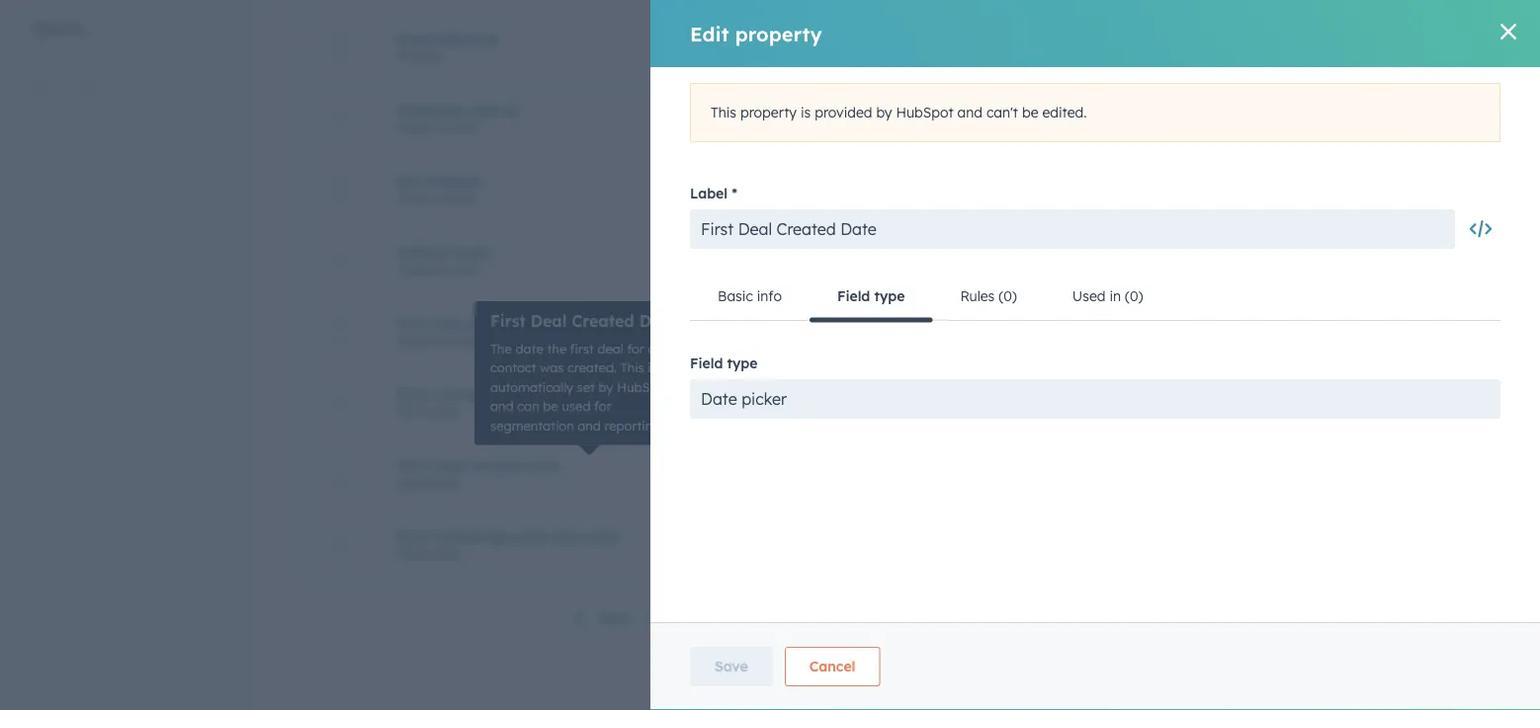 Task type: locate. For each thing, give the bounding box(es) containing it.
line left the
[[435, 334, 455, 349]]

conversion
[[829, 110, 902, 128], [432, 315, 510, 332], [432, 386, 510, 404]]

3 single- from the top
[[397, 334, 435, 349]]

line for click
[[435, 120, 455, 135]]

and
[[490, 398, 514, 415], [578, 418, 601, 434]]

5
[[780, 610, 788, 627]]

2 vertical spatial line
[[435, 334, 455, 349]]

2 vertical spatial picker
[[427, 547, 461, 562]]

used
[[562, 398, 591, 415]]

1 vertical spatial created
[[468, 457, 523, 475]]

2 vertical spatial conversion
[[432, 386, 510, 404]]

first marketing email click date button
[[397, 529, 782, 546]]

conversion inside first conversion date date picker
[[432, 386, 510, 404]]

3 line from the top
[[435, 334, 455, 349]]

prev
[[600, 610, 631, 628]]

deal
[[531, 311, 567, 331], [432, 457, 464, 475]]

10 for 10 per page
[[1123, 609, 1140, 626]]

0 vertical spatial number
[[397, 49, 442, 64]]

0 horizontal spatial 10
[[948, 610, 965, 627]]

1 vertical spatial for
[[594, 398, 611, 415]]

1 vertical spatial hubspot
[[1133, 253, 1191, 270]]

deal up the
[[531, 311, 567, 331]]

0 horizontal spatial deal
[[432, 457, 464, 475]]

phone
[[397, 192, 432, 206]]

number up number
[[427, 173, 483, 190]]

0 vertical spatial for
[[627, 341, 644, 357]]

0 vertical spatial text
[[458, 120, 480, 135]]

id
[[505, 102, 518, 119]]

1 horizontal spatial date
[[587, 529, 618, 546]]

facebook inside facebook click id single-line text
[[397, 102, 465, 119]]

2 line from the top
[[435, 263, 455, 278]]

picker down marketing
[[427, 547, 461, 562]]

first
[[490, 311, 526, 331], [397, 315, 428, 332], [397, 386, 428, 404], [397, 457, 428, 475], [397, 529, 428, 546]]

0 vertical spatial click
[[469, 102, 501, 119]]

picker
[[427, 405, 461, 420], [427, 476, 461, 491], [427, 547, 461, 562]]

first deal created date the date the first deal for a contact was created. this is automatically set by hubspot and can be used for segmentation and reporting.
[[490, 311, 677, 434]]

3 text from the top
[[458, 334, 480, 349]]

created up deal
[[572, 311, 634, 331]]

tab panel
[[288, 0, 1509, 653]]

first inside "first conversion single-line text"
[[397, 315, 428, 332]]

1 vertical spatial facebook
[[829, 253, 894, 270]]

first inside first deal created date date picker
[[397, 457, 428, 475]]

marketing
[[432, 529, 504, 546]]

1 picker from the top
[[427, 405, 461, 420]]

single- inside field of study single-line text
[[397, 263, 435, 278]]

1 vertical spatial picker
[[427, 476, 461, 491]]

text down the study
[[458, 263, 480, 278]]

10
[[1123, 609, 1140, 626], [948, 610, 965, 627]]

automatically
[[490, 379, 573, 395]]

first for first marketing email click date
[[397, 529, 428, 546]]

1 vertical spatial line
[[435, 263, 455, 278]]

1 vertical spatial text
[[458, 263, 480, 278]]

for
[[627, 341, 644, 357], [594, 398, 611, 415]]

facebook click id button
[[397, 102, 782, 119]]

1 horizontal spatial click
[[551, 529, 583, 546]]

web analytics history
[[829, 39, 969, 57]]

facebook ads properties
[[829, 253, 992, 270]]

text for of
[[458, 263, 480, 278]]

first down first conversion date date picker
[[397, 457, 428, 475]]

line for of
[[435, 263, 455, 278]]

per
[[1144, 609, 1167, 626]]

text up fax number phone number
[[458, 120, 480, 135]]

facebook
[[397, 102, 465, 119], [829, 253, 894, 270]]

date
[[516, 341, 543, 357], [587, 529, 618, 546]]

text for click
[[458, 120, 480, 135]]

and down used
[[578, 418, 601, 434]]

conversion up the
[[432, 315, 510, 332]]

deal inside first deal created date date picker
[[432, 457, 464, 475]]

date inside the first marketing email click date date picker
[[397, 547, 424, 562]]

0 vertical spatial line
[[435, 120, 455, 135]]

first marketing email click date date picker
[[397, 529, 618, 562]]

first deal created date date picker
[[397, 457, 560, 491]]

text inside facebook click id single-line text
[[458, 120, 480, 135]]

event
[[397, 30, 436, 48]]

number
[[397, 49, 442, 64], [427, 173, 483, 190]]

3
[[712, 610, 720, 627]]

10 inside button
[[948, 610, 965, 627]]

1 line from the top
[[435, 120, 455, 135]]

0 horizontal spatial for
[[594, 398, 611, 415]]

0 horizontal spatial created
[[468, 457, 523, 475]]

1
[[645, 610, 653, 627]]

1 vertical spatial conversion
[[432, 315, 510, 332]]

first conversion button
[[397, 315, 782, 332]]

click
[[469, 102, 501, 119], [551, 529, 583, 546]]

0 vertical spatial deal
[[531, 311, 567, 331]]

single- up first conversion date date picker
[[397, 334, 435, 349]]

is
[[648, 360, 657, 376]]

2 single- from the top
[[397, 263, 435, 278]]

click left the id
[[469, 102, 501, 119]]

10 button
[[941, 606, 972, 632]]

10 left per
[[1123, 609, 1140, 626]]

2 button
[[672, 606, 693, 632]]

2 vertical spatial hubspot
[[617, 379, 670, 395]]

1 horizontal spatial 10
[[1123, 609, 1140, 626]]

created inside the first deal created date the date the first deal for a contact was created. this is automatically set by hubspot and can be used for segmentation and reporting.
[[572, 311, 634, 331]]

page
[[1172, 609, 1207, 626]]

management
[[75, 81, 180, 100]]

hubspot
[[1133, 39, 1191, 57], [1133, 253, 1191, 270], [617, 379, 670, 395]]

created down segmentation
[[468, 457, 523, 475]]

line up fax number phone number
[[435, 120, 455, 135]]

the
[[547, 341, 566, 357]]

10 inside popup button
[[1123, 609, 1140, 626]]

line inside "first conversion single-line text"
[[435, 334, 455, 349]]

first up the
[[490, 311, 526, 331]]

1 vertical spatial date
[[587, 529, 618, 546]]

facebook click id single-line text
[[397, 102, 518, 135]]

line inside facebook click id single-line text
[[435, 120, 455, 135]]

deal inside the first deal created date the date the first deal for a contact was created. this is automatically set by hubspot and can be used for segmentation and reporting.
[[531, 311, 567, 331]]

1 horizontal spatial created
[[572, 311, 634, 331]]

0 horizontal spatial facebook
[[397, 102, 465, 119]]

first down "first conversion single-line text" on the top left
[[397, 386, 428, 404]]

picker up marketing
[[427, 476, 461, 491]]

email
[[508, 529, 547, 546]]

first deal created date tooltip
[[474, 302, 704, 445]]

click right the email
[[551, 529, 583, 546]]

3 picker from the top
[[427, 547, 461, 562]]

click inside the first marketing email click date date picker
[[551, 529, 583, 546]]

facebook for facebook ads properties
[[829, 253, 894, 270]]

date inside the first deal created date the date the first deal for a contact was created. this is automatically set by hubspot and can be used for segmentation and reporting.
[[639, 311, 677, 331]]

first
[[570, 341, 594, 357]]

single-
[[397, 120, 435, 135], [397, 263, 435, 278], [397, 334, 435, 349]]

text
[[458, 120, 480, 135], [458, 263, 480, 278], [458, 334, 480, 349]]

date
[[639, 311, 677, 331], [514, 386, 547, 404], [397, 405, 424, 420], [527, 457, 560, 475], [397, 476, 424, 491], [397, 547, 424, 562]]

9 button
[[908, 606, 930, 632]]

hubspot for facebook ads properties
[[1133, 253, 1191, 270]]

1 single- from the top
[[397, 120, 435, 135]]

deal for first deal created date the date the first deal for a contact was created. this is automatically set by hubspot and can be used for segmentation and reporting.
[[531, 311, 567, 331]]

first conversion date date picker
[[397, 386, 547, 420]]

first down field of study single-line text
[[397, 315, 428, 332]]

a
[[648, 341, 656, 357]]

text left the
[[458, 334, 480, 349]]

field of study button
[[397, 244, 782, 261]]

facebook left the ads
[[829, 253, 894, 270]]

deal down first conversion date date picker
[[432, 457, 464, 475]]

number
[[435, 192, 478, 206]]

prev button
[[563, 606, 638, 632]]

created inside first deal created date date picker
[[468, 457, 523, 475]]

1 vertical spatial number
[[427, 173, 483, 190]]

0 vertical spatial picker
[[427, 405, 461, 420]]

first left marketing
[[397, 529, 428, 546]]

facebook down event revenue number
[[397, 102, 465, 119]]

for left a
[[627, 341, 644, 357]]

line down of in the top of the page
[[435, 263, 455, 278]]

number inside event revenue number
[[397, 49, 442, 64]]

2 picker from the top
[[427, 476, 461, 491]]

ads
[[898, 253, 922, 270]]

this
[[620, 360, 644, 376]]

0 vertical spatial hubspot
[[1133, 39, 1191, 57]]

security link
[[20, 9, 221, 47]]

0 horizontal spatial date
[[516, 341, 543, 357]]

fax
[[397, 173, 422, 190]]

0 vertical spatial date
[[516, 341, 543, 357]]

0 horizontal spatial click
[[469, 102, 501, 119]]

first inside the first marketing email click date date picker
[[397, 529, 428, 546]]

first for first conversion
[[397, 315, 428, 332]]

1 vertical spatial click
[[551, 529, 583, 546]]

for down by
[[594, 398, 611, 415]]

0 vertical spatial created
[[572, 311, 634, 331]]

1 vertical spatial and
[[578, 418, 601, 434]]

0 horizontal spatial and
[[490, 398, 514, 415]]

first inside first conversion date date picker
[[397, 386, 428, 404]]

2 text from the top
[[458, 263, 480, 278]]

1 vertical spatial deal
[[432, 457, 464, 475]]

created
[[572, 311, 634, 331], [468, 457, 523, 475]]

4
[[745, 610, 754, 627]]

single- down field
[[397, 263, 435, 278]]

1 horizontal spatial deal
[[531, 311, 567, 331]]

0 vertical spatial facebook
[[397, 102, 465, 119]]

10 right 9
[[948, 610, 965, 627]]

line inside field of study single-line text
[[435, 263, 455, 278]]

first conversion single-line text
[[397, 315, 510, 349]]

line
[[435, 120, 455, 135], [435, 263, 455, 278], [435, 334, 455, 349]]

1 vertical spatial single-
[[397, 263, 435, 278]]

2 vertical spatial single-
[[397, 334, 435, 349]]

single- inside "first conversion single-line text"
[[397, 334, 435, 349]]

2 vertical spatial text
[[458, 334, 480, 349]]

1 text from the top
[[458, 120, 480, 135]]

date inside the first deal created date the date the first deal for a contact was created. this is automatically set by hubspot and can be used for segmentation and reporting.
[[516, 341, 543, 357]]

single- up fax
[[397, 120, 435, 135]]

number down event
[[397, 49, 442, 64]]

field
[[397, 244, 431, 261]]

fax number button
[[397, 173, 782, 190]]

9
[[915, 610, 923, 627]]

3 button
[[705, 606, 727, 632]]

security
[[32, 19, 85, 37]]

single- inside facebook click id single-line text
[[397, 120, 435, 135]]

0 vertical spatial single-
[[397, 120, 435, 135]]

date up contact
[[516, 341, 543, 357]]

conversion inside "first conversion single-line text"
[[432, 315, 510, 332]]

first deal created date button
[[397, 457, 782, 475]]

conversion down web
[[829, 110, 902, 128]]

text inside field of study single-line text
[[458, 263, 480, 278]]

conversion down contact
[[432, 386, 510, 404]]

1 horizontal spatial facebook
[[829, 253, 894, 270]]

picker up first deal created date date picker
[[427, 405, 461, 420]]

and left can
[[490, 398, 514, 415]]

date down first deal created date button
[[587, 529, 618, 546]]



Task type: vqa. For each thing, say whether or not it's contained in the screenshot.
5
yes



Task type: describe. For each thing, give the bounding box(es) containing it.
information
[[906, 110, 982, 128]]

created for first deal created date date picker
[[468, 457, 523, 475]]

contact
[[490, 360, 536, 376]]

data management
[[32, 81, 180, 100]]

fax number phone number
[[397, 173, 483, 206]]

6
[[814, 610, 822, 627]]

number inside fax number phone number
[[427, 173, 483, 190]]

7 button
[[841, 606, 862, 632]]

created.
[[568, 360, 617, 376]]

activity
[[885, 324, 933, 341]]

hubspot inside the first deal created date the date the first deal for a contact was created. this is automatically set by hubspot and can be used for segmentation and reporting.
[[617, 379, 670, 395]]

study
[[453, 244, 491, 261]]

first for first conversion date
[[397, 386, 428, 404]]

first inside the first deal created date the date the first deal for a contact was created. this is automatically set by hubspot and can be used for segmentation and reporting.
[[490, 311, 526, 331]]

the
[[490, 341, 512, 357]]

11
[[991, 610, 1006, 627]]

8 button
[[874, 606, 896, 632]]

1 button
[[638, 606, 660, 632]]

of
[[435, 244, 449, 261]]

revenue
[[440, 30, 499, 48]]

1 horizontal spatial for
[[627, 341, 644, 357]]

contact
[[829, 324, 881, 341]]

1 horizontal spatial and
[[578, 418, 601, 434]]

event revenue button
[[397, 30, 782, 48]]

facebook for facebook click id single-line text
[[397, 102, 465, 119]]

6 button
[[807, 606, 829, 632]]

can
[[517, 398, 539, 415]]

single- for field
[[397, 263, 435, 278]]

by
[[599, 379, 613, 395]]

text inside "first conversion single-line text"
[[458, 334, 480, 349]]

picker inside first deal created date date picker
[[427, 476, 461, 491]]

pagination navigation
[[563, 606, 1095, 632]]

4 button
[[738, 606, 761, 632]]

set
[[577, 379, 595, 395]]

web
[[829, 39, 858, 57]]

created for first deal created date the date the first deal for a contact was created. this is automatically set by hubspot and can be used for segmentation and reporting.
[[572, 311, 634, 331]]

properties
[[926, 253, 992, 270]]

first for first deal created date
[[397, 457, 428, 475]]

history
[[924, 39, 969, 57]]

0 vertical spatial conversion
[[829, 110, 902, 128]]

analytics
[[862, 39, 921, 57]]

field of study single-line text
[[397, 244, 491, 278]]

first conversion date button
[[397, 386, 782, 404]]

10 for 10
[[948, 610, 965, 627]]

deal for first deal created date date picker
[[432, 457, 464, 475]]

5 button
[[773, 606, 795, 632]]

picker inside first conversion date date picker
[[427, 405, 461, 420]]

tab panel containing event revenue
[[288, 0, 1509, 653]]

event revenue number
[[397, 30, 499, 64]]

0 vertical spatial and
[[490, 398, 514, 415]]

reporting.
[[605, 418, 664, 434]]

10 per page
[[1123, 609, 1207, 626]]

click inside facebook click id single-line text
[[469, 102, 501, 119]]

conversion for first conversion
[[432, 315, 510, 332]]

conversion for first conversion date
[[432, 386, 510, 404]]

conversion information
[[829, 110, 982, 128]]

was
[[540, 360, 564, 376]]

7
[[848, 610, 855, 627]]

data
[[32, 81, 70, 100]]

hubspot for web analytics history
[[1133, 39, 1191, 57]]

single- for facebook
[[397, 120, 435, 135]]

next
[[1019, 610, 1052, 628]]

segmentation
[[490, 418, 574, 434]]

8
[[881, 610, 889, 627]]

10 per page button
[[1111, 598, 1233, 638]]

contact activity
[[829, 324, 933, 341]]

11 button
[[984, 606, 1012, 632]]

next button
[[1012, 606, 1095, 632]]

2
[[678, 610, 686, 627]]

be
[[543, 398, 558, 415]]

deal
[[598, 341, 624, 357]]

date inside the first marketing email click date date picker
[[587, 529, 618, 546]]

picker inside the first marketing email click date date picker
[[427, 547, 461, 562]]



